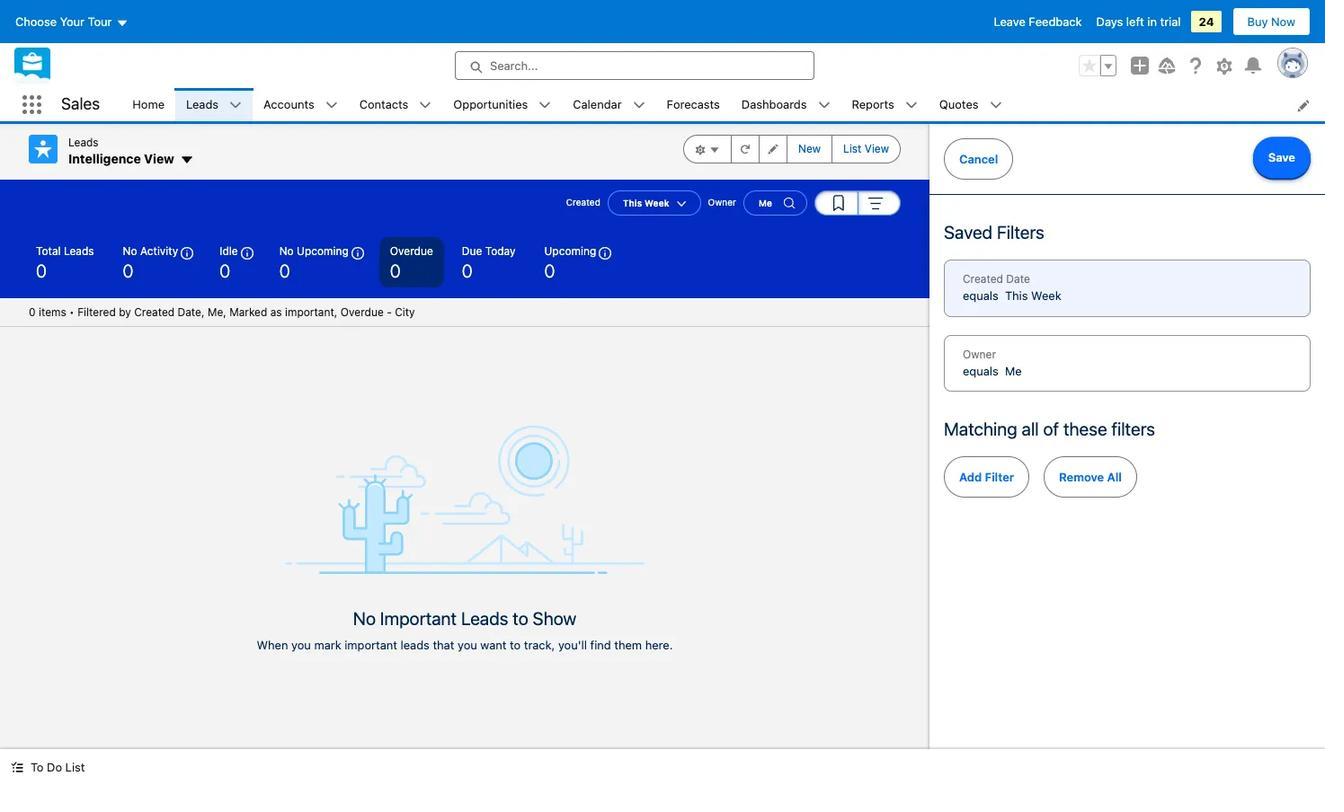 Task type: locate. For each thing, give the bounding box(es) containing it.
view inside button
[[865, 142, 889, 156]]

0 up -
[[390, 260, 401, 281]]

leads inside leads link
[[186, 97, 219, 111]]

1 horizontal spatial this
[[1005, 289, 1028, 303]]

text default image inside the accounts list item
[[325, 99, 338, 112]]

1 horizontal spatial owner
[[963, 348, 996, 361]]

no left activity
[[123, 244, 137, 258]]

important,
[[285, 305, 338, 319]]

no inside no important leads to show when you mark important leads that you want to track, you'll find them here.
[[353, 609, 376, 630]]

date,
[[178, 305, 205, 319]]

calendar
[[573, 97, 622, 111]]

filtered
[[77, 305, 116, 319]]

list view
[[844, 142, 889, 156]]

you right the that
[[458, 639, 477, 653]]

1 vertical spatial owner
[[963, 348, 996, 361]]

2 text default image from the left
[[419, 99, 432, 112]]

to
[[513, 609, 529, 630], [510, 639, 521, 653]]

text default image inside to do list button
[[11, 762, 23, 775]]

text default image left accounts link
[[229, 99, 242, 112]]

leads up the want
[[461, 609, 509, 630]]

2 equals from the top
[[963, 364, 999, 378]]

accounts list item
[[253, 88, 349, 121]]

1 horizontal spatial no
[[279, 244, 294, 258]]

trial
[[1161, 14, 1181, 29]]

text default image down search... 'button' at the top
[[633, 99, 645, 112]]

0 vertical spatial equals
[[963, 289, 999, 303]]

0 vertical spatial overdue
[[390, 244, 433, 258]]

0 down due
[[462, 260, 473, 281]]

forecasts link
[[656, 88, 731, 121]]

no upcoming
[[279, 244, 349, 258]]

opportunities
[[454, 97, 528, 111]]

0 down idle
[[220, 260, 230, 281]]

owner left me button
[[708, 197, 736, 208]]

1 vertical spatial equals
[[963, 364, 999, 378]]

date
[[1007, 272, 1030, 286]]

1 vertical spatial overdue
[[341, 305, 384, 319]]

search...
[[490, 58, 538, 73]]

overdue left due
[[390, 244, 433, 258]]

-
[[387, 305, 392, 319]]

no up important
[[353, 609, 376, 630]]

created left date
[[963, 272, 1004, 286]]

that
[[433, 639, 455, 653]]

of
[[1044, 419, 1059, 440]]

0 vertical spatial me
[[759, 197, 772, 208]]

search... button
[[455, 51, 815, 80]]

me button
[[744, 190, 808, 215]]

1 vertical spatial this
[[1005, 289, 1028, 303]]

owner
[[708, 197, 736, 208], [963, 348, 996, 361]]

remove all button
[[1044, 457, 1137, 498]]

text default image right reports
[[905, 99, 918, 112]]

2 vertical spatial created
[[134, 305, 175, 319]]

1 horizontal spatial upcoming
[[545, 244, 596, 258]]

1 vertical spatial week
[[1032, 289, 1062, 303]]

left
[[1127, 14, 1145, 29]]

0 horizontal spatial owner
[[708, 197, 736, 208]]

text default image left calendar link
[[539, 99, 552, 112]]

text default image for accounts
[[325, 99, 338, 112]]

text default image inside the opportunities list item
[[539, 99, 552, 112]]

me
[[759, 197, 772, 208], [1005, 364, 1022, 378]]

leads right home in the left of the page
[[186, 97, 219, 111]]

1 horizontal spatial overdue
[[390, 244, 433, 258]]

group down list view button
[[815, 190, 901, 215]]

overdue
[[390, 244, 433, 258], [341, 305, 384, 319]]

dashboards list item
[[731, 88, 841, 121]]

text default image inside leads 'list item'
[[229, 99, 242, 112]]

1 horizontal spatial text default image
[[419, 99, 432, 112]]

1 horizontal spatial view
[[865, 142, 889, 156]]

view
[[865, 142, 889, 156], [144, 151, 174, 166]]

0 vertical spatial to
[[513, 609, 529, 630]]

0 horizontal spatial you
[[291, 639, 311, 653]]

choose your tour button
[[14, 7, 129, 36]]

1 horizontal spatial you
[[458, 639, 477, 653]]

text default image for leads
[[229, 99, 242, 112]]

2 horizontal spatial no
[[353, 609, 376, 630]]

no for upcoming
[[279, 244, 294, 258]]

0 horizontal spatial no
[[123, 244, 137, 258]]

1 horizontal spatial list
[[844, 142, 862, 156]]

no important leads to show when you mark important leads that you want to track, you'll find them here.
[[257, 609, 673, 653]]

0 inside total leads 0
[[36, 260, 47, 281]]

0 horizontal spatial me
[[759, 197, 772, 208]]

1 horizontal spatial me
[[1005, 364, 1022, 378]]

feedback
[[1029, 14, 1082, 29]]

contacts list item
[[349, 88, 443, 121]]

1 vertical spatial group
[[683, 135, 901, 164]]

leads
[[186, 97, 219, 111], [68, 136, 99, 149], [64, 244, 94, 258], [461, 609, 509, 630]]

1 vertical spatial me
[[1005, 364, 1022, 378]]

24
[[1199, 14, 1215, 29]]

week
[[645, 197, 670, 208], [1032, 289, 1062, 303]]

text default image up new on the right top of the page
[[818, 99, 830, 112]]

text default image inside calendar list item
[[633, 99, 645, 112]]

you'll
[[558, 639, 587, 653]]

leads inside no important leads to show when you mark important leads that you want to track, you'll find them here.
[[461, 609, 509, 630]]

text default image left to
[[11, 762, 23, 775]]

forecasts
[[667, 97, 720, 111]]

group down days
[[1079, 55, 1117, 76]]

you
[[291, 639, 311, 653], [458, 639, 477, 653]]

owner inside owner equals me
[[963, 348, 996, 361]]

0 vertical spatial week
[[645, 197, 670, 208]]

here.
[[645, 639, 673, 653]]

text default image right quotes
[[990, 99, 1002, 112]]

leads right total
[[64, 244, 94, 258]]

2 horizontal spatial text default image
[[633, 99, 645, 112]]

due today 0
[[462, 244, 516, 281]]

2 horizontal spatial created
[[963, 272, 1004, 286]]

contacts link
[[349, 88, 419, 121]]

list view button
[[832, 135, 901, 164]]

created inside created date equals this week
[[963, 272, 1004, 286]]

1 vertical spatial created
[[963, 272, 1004, 286]]

0 horizontal spatial view
[[144, 151, 174, 166]]

all
[[1022, 419, 1039, 440]]

calendar link
[[562, 88, 633, 121]]

overdue 0
[[390, 244, 433, 281]]

1 you from the left
[[291, 639, 311, 653]]

text default image inside dashboards list item
[[818, 99, 830, 112]]

no for important
[[353, 609, 376, 630]]

0 vertical spatial created
[[566, 197, 601, 208]]

leads list item
[[175, 88, 253, 121]]

text default image right contacts in the left top of the page
[[419, 99, 432, 112]]

view right intelligence
[[144, 151, 174, 166]]

to up track, at bottom
[[513, 609, 529, 630]]

list right new on the right top of the page
[[844, 142, 862, 156]]

no right idle
[[279, 244, 294, 258]]

group
[[1079, 55, 1117, 76], [683, 135, 901, 164], [815, 190, 901, 215]]

1 upcoming from the left
[[297, 244, 349, 258]]

1 text default image from the left
[[229, 99, 242, 112]]

upcoming
[[297, 244, 349, 258], [545, 244, 596, 258]]

leads inside total leads 0
[[64, 244, 94, 258]]

2 vertical spatial group
[[815, 190, 901, 215]]

choose
[[15, 14, 57, 29]]

0 vertical spatial owner
[[708, 197, 736, 208]]

equals down saved on the right top
[[963, 289, 999, 303]]

1 horizontal spatial week
[[1032, 289, 1062, 303]]

0 horizontal spatial text default image
[[229, 99, 242, 112]]

important
[[380, 609, 457, 630]]

you left mark
[[291, 639, 311, 653]]

1 horizontal spatial created
[[566, 197, 601, 208]]

text default image inside reports list item
[[905, 99, 918, 112]]

text default image right accounts
[[325, 99, 338, 112]]

created left this week
[[566, 197, 601, 208]]

me inside button
[[759, 197, 772, 208]]

contacts
[[359, 97, 409, 111]]

group down dashboards list item
[[683, 135, 901, 164]]

filter
[[985, 470, 1014, 485]]

to do list
[[31, 761, 85, 775]]

created for created date equals this week
[[963, 272, 1004, 286]]

text default image for contacts
[[419, 99, 432, 112]]

remove
[[1059, 470, 1104, 485]]

as
[[270, 305, 282, 319]]

group containing new
[[683, 135, 901, 164]]

equals inside created date equals this week
[[963, 289, 999, 303]]

1 equals from the top
[[963, 289, 999, 303]]

opportunities link
[[443, 88, 539, 121]]

0 horizontal spatial week
[[645, 197, 670, 208]]

0 vertical spatial this
[[623, 197, 642, 208]]

overdue inside key performance indicators group
[[390, 244, 433, 258]]

view down reports 'link'
[[865, 142, 889, 156]]

owner down created date equals this week at the right top of page
[[963, 348, 996, 361]]

3 text default image from the left
[[633, 99, 645, 112]]

find
[[590, 639, 611, 653]]

this inside created date equals this week
[[1005, 289, 1028, 303]]

upcoming right today
[[545, 244, 596, 258]]

created right by at left top
[[134, 305, 175, 319]]

to right the want
[[510, 639, 521, 653]]

equals up matching
[[963, 364, 999, 378]]

0 inside "due today 0"
[[462, 260, 473, 281]]

0 horizontal spatial upcoming
[[297, 244, 349, 258]]

filters
[[1112, 419, 1156, 440]]

leads link
[[175, 88, 229, 121]]

1 vertical spatial to
[[510, 639, 521, 653]]

text default image for calendar
[[633, 99, 645, 112]]

important
[[345, 639, 397, 653]]

upcoming up important, at the left top
[[297, 244, 349, 258]]

list right do on the bottom left
[[65, 761, 85, 775]]

1 vertical spatial list
[[65, 761, 85, 775]]

list
[[122, 88, 1326, 121]]

0 down total
[[36, 260, 47, 281]]

overdue left -
[[341, 305, 384, 319]]

this
[[623, 197, 642, 208], [1005, 289, 1028, 303]]

list containing home
[[122, 88, 1326, 121]]

0 horizontal spatial this
[[623, 197, 642, 208]]

when
[[257, 639, 288, 653]]

text default image
[[229, 99, 242, 112], [419, 99, 432, 112], [633, 99, 645, 112]]

text default image
[[325, 99, 338, 112], [539, 99, 552, 112], [818, 99, 830, 112], [905, 99, 918, 112], [990, 99, 1002, 112], [180, 153, 194, 167], [11, 762, 23, 775]]

text default image inside contacts list item
[[419, 99, 432, 112]]

0 vertical spatial list
[[844, 142, 862, 156]]

text default image inside the 'quotes' list item
[[990, 99, 1002, 112]]



Task type: vqa. For each thing, say whether or not it's contained in the screenshot.
List
yes



Task type: describe. For each thing, give the bounding box(es) containing it.
cancel button
[[944, 138, 1014, 180]]

leads
[[401, 639, 430, 653]]

0 down no activity
[[123, 260, 134, 281]]

buy now button
[[1232, 7, 1311, 36]]

dashboards
[[742, 97, 807, 111]]

saved filters
[[944, 222, 1045, 243]]

0 items • filtered by created date, me, marked as important, overdue - city
[[29, 305, 415, 319]]

add filter button
[[944, 457, 1030, 498]]

2 upcoming from the left
[[545, 244, 596, 258]]

0 inside overdue 0
[[390, 260, 401, 281]]

reports link
[[841, 88, 905, 121]]

total leads 0
[[36, 244, 94, 281]]

me,
[[208, 305, 226, 319]]

want
[[481, 639, 507, 653]]

these
[[1064, 419, 1108, 440]]

0 down no upcoming in the top of the page
[[279, 260, 290, 281]]

0 horizontal spatial overdue
[[341, 305, 384, 319]]

buy now
[[1248, 14, 1296, 29]]

to
[[31, 761, 44, 775]]

mark
[[314, 639, 341, 653]]

equals inside owner equals me
[[963, 364, 999, 378]]

tour
[[88, 14, 112, 29]]

marked
[[229, 305, 267, 319]]

new
[[799, 142, 821, 156]]

days
[[1097, 14, 1123, 29]]

accounts
[[264, 97, 314, 111]]

intelligence view
[[68, 151, 174, 166]]

sales
[[61, 95, 100, 114]]

matching
[[944, 419, 1018, 440]]

text default image for opportunities
[[539, 99, 552, 112]]

matching all of these filters
[[944, 419, 1156, 440]]

show
[[533, 609, 577, 630]]

new button
[[787, 135, 833, 164]]

leave feedback
[[994, 14, 1082, 29]]

them
[[614, 639, 642, 653]]

week inside button
[[645, 197, 670, 208]]

intelligence
[[68, 151, 141, 166]]

total
[[36, 244, 61, 258]]

track,
[[524, 639, 555, 653]]

to do list button
[[0, 750, 96, 786]]

all
[[1108, 470, 1122, 485]]

your
[[60, 14, 85, 29]]

this inside button
[[623, 197, 642, 208]]

this week
[[623, 197, 670, 208]]

0 vertical spatial group
[[1079, 55, 1117, 76]]

filters
[[997, 222, 1045, 243]]

reports
[[852, 97, 895, 111]]

leads up intelligence
[[68, 136, 99, 149]]

by
[[119, 305, 131, 319]]

today
[[485, 244, 516, 258]]

items
[[39, 305, 66, 319]]

cancel
[[960, 152, 998, 166]]

reports list item
[[841, 88, 929, 121]]

0 items • filtered by created date, me, marked as important, overdue - city status
[[29, 305, 415, 319]]

quotes link
[[929, 88, 990, 121]]

text default image down leads link
[[180, 153, 194, 167]]

text default image for quotes
[[990, 99, 1002, 112]]

now
[[1272, 14, 1296, 29]]

due
[[462, 244, 482, 258]]

text default image for dashboards
[[818, 99, 830, 112]]

idle
[[220, 244, 238, 258]]

no activity
[[123, 244, 178, 258]]

0 horizontal spatial list
[[65, 761, 85, 775]]

save button
[[1253, 137, 1311, 178]]

week inside created date equals this week
[[1032, 289, 1062, 303]]

this week button
[[608, 190, 701, 215]]

no for activity
[[123, 244, 137, 258]]

home
[[132, 97, 165, 111]]

0 right "due today 0"
[[545, 260, 555, 281]]

text default image for reports
[[905, 99, 918, 112]]

remove all
[[1059, 470, 1122, 485]]

dashboards link
[[731, 88, 818, 121]]

saved
[[944, 222, 993, 243]]

owner for owner
[[708, 197, 736, 208]]

view for list view
[[865, 142, 889, 156]]

0 horizontal spatial created
[[134, 305, 175, 319]]

0 left items
[[29, 305, 36, 319]]

view for intelligence view
[[144, 151, 174, 166]]

•
[[69, 305, 74, 319]]

owner for owner equals me
[[963, 348, 996, 361]]

calendar list item
[[562, 88, 656, 121]]

quotes list item
[[929, 88, 1013, 121]]

created for created
[[566, 197, 601, 208]]

save
[[1269, 150, 1296, 165]]

leave feedback link
[[994, 14, 1082, 29]]

leave
[[994, 14, 1026, 29]]

accounts link
[[253, 88, 325, 121]]

2 you from the left
[[458, 639, 477, 653]]

opportunities list item
[[443, 88, 562, 121]]

key performance indicators group
[[0, 237, 930, 298]]

activity
[[140, 244, 178, 258]]

days left in trial
[[1097, 14, 1181, 29]]

add filter
[[960, 470, 1014, 485]]

home link
[[122, 88, 175, 121]]

quotes
[[940, 97, 979, 111]]

owner equals me
[[963, 348, 1022, 378]]

buy
[[1248, 14, 1268, 29]]

do
[[47, 761, 62, 775]]

me inside owner equals me
[[1005, 364, 1022, 378]]



